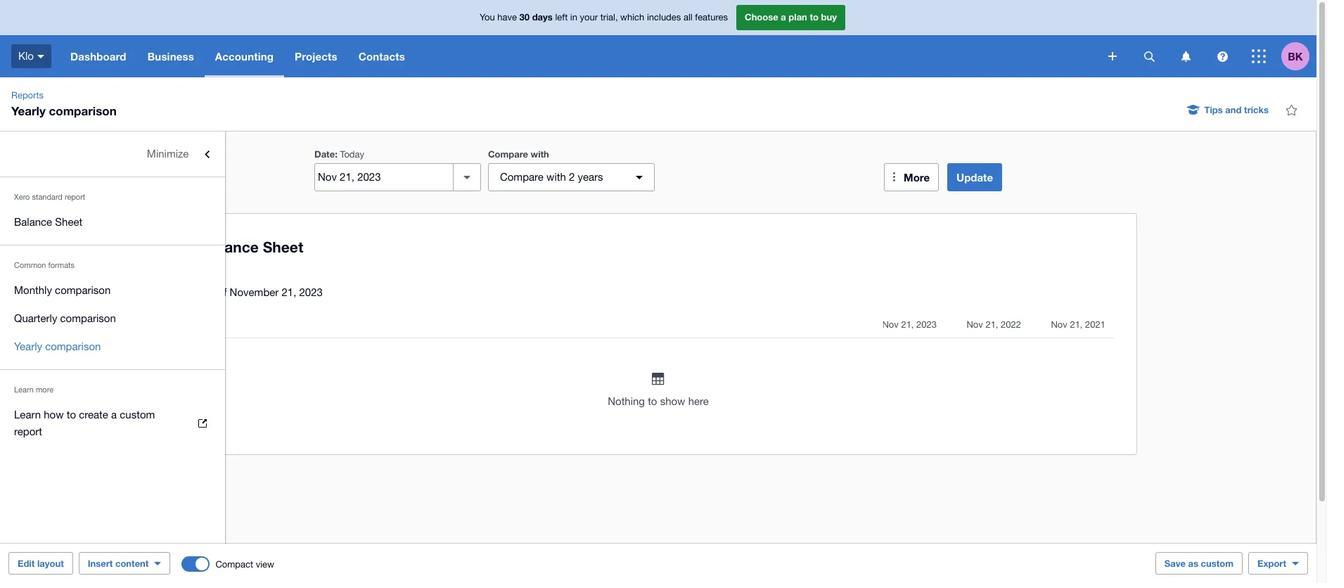 Task type: describe. For each thing, give the bounding box(es) containing it.
xero standard report
[[14, 193, 85, 201]]

all
[[684, 12, 693, 23]]

svg image inside klo popup button
[[37, 55, 44, 58]]

quarterly comparison link
[[0, 305, 225, 333]]

learn how to create a custom report
[[14, 409, 155, 438]]

export button
[[1249, 552, 1308, 575]]

nov 21, 2021
[[1131, 319, 1185, 330]]

edit layout button
[[8, 552, 73, 575]]

reports yearly comparison
[[11, 90, 117, 118]]

insert
[[88, 558, 113, 569]]

dashboard
[[70, 50, 126, 63]]

comparison for yearly comparison
[[45, 340, 101, 352]]

report output element
[[282, 312, 1194, 438]]

learn how to create a custom report link
[[0, 401, 225, 446]]

common formats
[[14, 261, 75, 269]]

reports
[[11, 90, 44, 101]]

1 horizontal spatial a
[[781, 11, 786, 23]]

monthly
[[14, 284, 52, 296]]

save
[[1165, 558, 1186, 569]]

nothing to show here
[[687, 395, 788, 407]]

reports link
[[6, 89, 49, 103]]

business button
[[137, 35, 205, 77]]

21, for nov 21, 2021
[[1150, 319, 1162, 330]]

compare for compare with
[[568, 148, 608, 160]]

your
[[580, 12, 598, 23]]

contacts
[[359, 50, 405, 63]]

1 horizontal spatial svg image
[[1252, 49, 1266, 63]]

comparison for quarterly comparison
[[60, 312, 116, 324]]

more
[[36, 385, 53, 394]]

contacts button
[[348, 35, 416, 77]]

21, for nov 21, 2022
[[1065, 319, 1078, 330]]

nov for nov 21, 2021
[[1131, 319, 1147, 330]]

monthly comparison link
[[0, 276, 225, 305]]

comparison inside reports yearly comparison
[[49, 103, 117, 118]]

balance
[[14, 216, 52, 228]]

30
[[520, 11, 530, 23]]

how
[[44, 409, 64, 421]]

dashboard link
[[60, 35, 137, 77]]

accounting
[[215, 50, 274, 63]]

xero
[[14, 193, 30, 201]]

learn for learn how to create a custom report
[[14, 409, 41, 421]]

yearly comparison link
[[0, 333, 225, 361]]

list of convenience dates image
[[532, 163, 560, 191]]

you have 30 days left in your trial, which includes all features
[[480, 11, 728, 23]]

content
[[115, 558, 149, 569]]

you
[[480, 12, 495, 23]]

common
[[14, 261, 46, 269]]

features
[[695, 12, 728, 23]]

yearly comparison
[[14, 340, 101, 352]]

to inside banner
[[810, 11, 819, 23]]

standard
[[32, 193, 63, 201]]

plan
[[789, 11, 807, 23]]

export
[[1258, 558, 1286, 569]]

balance sheet link
[[0, 208, 225, 236]]

0 horizontal spatial 2023
[[379, 286, 402, 298]]

accounting button
[[205, 35, 284, 77]]

save as custom button
[[1156, 552, 1243, 575]]

create
[[79, 409, 108, 421]]

monthly comparison
[[14, 284, 111, 296]]

custom inside button
[[1201, 558, 1234, 569]]

learn for learn more
[[14, 385, 34, 394]]

yearly inside yearly comparison link
[[14, 340, 42, 352]]

insert content
[[88, 558, 149, 569]]

navigation inside banner
[[60, 35, 1099, 77]]

more button
[[964, 163, 1018, 191]]

tips and tricks
[[1205, 104, 1269, 115]]

compare for compare with 2
[[579, 171, 623, 183]]

compare with
[[568, 148, 629, 160]]

to inside learn how to create a custom report
[[67, 409, 76, 421]]

november
[[309, 286, 358, 298]]

nov 21, 2022
[[1046, 319, 1101, 330]]

choose
[[745, 11, 778, 23]]

which
[[620, 12, 645, 23]]

quarterly comparison
[[14, 312, 116, 324]]

with for compare with 2
[[626, 171, 646, 183]]

as
[[282, 286, 294, 298]]



Task type: vqa. For each thing, say whether or not it's contained in the screenshot.
2nd The Learn from the top of the page
yes



Task type: locate. For each thing, give the bounding box(es) containing it.
yearly down "reports" 'link'
[[11, 103, 46, 118]]

21, for nov 21, 2023
[[981, 319, 993, 330]]

custom
[[120, 409, 155, 421], [1201, 558, 1234, 569]]

1 horizontal spatial to
[[727, 395, 737, 407]]

report
[[65, 193, 85, 201], [14, 426, 42, 438]]

0 vertical spatial a
[[781, 11, 786, 23]]

trial,
[[600, 12, 618, 23]]

in
[[570, 12, 577, 23]]

1 vertical spatial custom
[[1201, 558, 1234, 569]]

with for compare with
[[610, 148, 629, 160]]

to left buy
[[810, 11, 819, 23]]

1 horizontal spatial report
[[65, 193, 85, 201]]

1 vertical spatial with
[[626, 171, 646, 183]]

comparison down monthly comparison link
[[60, 312, 116, 324]]

view
[[256, 559, 274, 569]]

save as custom
[[1165, 558, 1234, 569]]

navigation
[[60, 35, 1099, 77]]

1 vertical spatial 2023
[[996, 319, 1016, 330]]

3 nov from the left
[[1131, 319, 1147, 330]]

a inside learn how to create a custom report
[[111, 409, 117, 421]]

bk
[[1288, 50, 1303, 62]]

edit layout
[[18, 558, 64, 569]]

0 horizontal spatial nov
[[962, 319, 978, 330]]

here
[[768, 395, 788, 407]]

0 vertical spatial compare
[[568, 148, 608, 160]]

0 horizontal spatial custom
[[120, 409, 155, 421]]

comparison up the minimize button at the top left
[[49, 103, 117, 118]]

svg image
[[1252, 49, 1266, 63], [1181, 51, 1190, 62]]

minimize button
[[0, 140, 225, 168]]

nothing
[[687, 395, 724, 407]]

have
[[497, 12, 517, 23]]

1 vertical spatial to
[[727, 395, 737, 407]]

0 horizontal spatial a
[[111, 409, 117, 421]]

compare up compare with 2
[[568, 148, 608, 160]]

as of november 21, 2023
[[282, 286, 402, 298]]

yearly
[[11, 103, 46, 118], [14, 340, 42, 352]]

to inside the 'report output' element
[[727, 395, 737, 407]]

a
[[781, 11, 786, 23], [111, 409, 117, 421]]

tips and tricks button
[[1179, 98, 1277, 121]]

quarterly
[[14, 312, 57, 324]]

compact
[[215, 559, 253, 569]]

klo
[[18, 50, 34, 62]]

21,
[[361, 286, 376, 298], [981, 319, 993, 330], [1065, 319, 1078, 330], [1150, 319, 1162, 330]]

with
[[610, 148, 629, 160], [626, 171, 646, 183]]

2023
[[379, 286, 402, 298], [996, 319, 1016, 330]]

minimize
[[147, 148, 189, 160]]

2 learn from the top
[[14, 409, 41, 421]]

includes
[[647, 12, 681, 23]]

0 horizontal spatial to
[[67, 409, 76, 421]]

2 horizontal spatial to
[[810, 11, 819, 23]]

custom inside learn how to create a custom report
[[120, 409, 155, 421]]

compare with 2
[[579, 171, 654, 183]]

formats
[[48, 261, 75, 269]]

balance sheet
[[14, 216, 82, 228]]

insert content button
[[79, 552, 170, 575]]

show
[[740, 395, 765, 407]]

more
[[983, 171, 1009, 184]]

svg image up "tips and tricks" button
[[1181, 51, 1190, 62]]

learn
[[14, 385, 34, 394], [14, 409, 41, 421]]

1 horizontal spatial custom
[[1201, 558, 1234, 569]]

of
[[297, 286, 306, 298]]

0 vertical spatial custom
[[120, 409, 155, 421]]

0 horizontal spatial report
[[14, 426, 42, 438]]

2023 inside the 'report output' element
[[996, 319, 1016, 330]]

projects button
[[284, 35, 348, 77]]

0 horizontal spatial svg image
[[1181, 51, 1190, 62]]

2 horizontal spatial nov
[[1131, 319, 1147, 330]]

2
[[648, 171, 654, 183]]

1 vertical spatial learn
[[14, 409, 41, 421]]

custom right create
[[120, 409, 155, 421]]

a right create
[[111, 409, 117, 421]]

yearly down quarterly
[[14, 340, 42, 352]]

0 vertical spatial learn
[[14, 385, 34, 394]]

a left plan
[[781, 11, 786, 23]]

0 vertical spatial 2023
[[379, 286, 402, 298]]

sheet
[[55, 216, 82, 228]]

nov
[[962, 319, 978, 330], [1046, 319, 1063, 330], [1131, 319, 1147, 330]]

to right 'how'
[[67, 409, 76, 421]]

add to favourites image
[[1277, 96, 1305, 124]]

2021
[[1165, 319, 1185, 330]]

2023 right november
[[379, 286, 402, 298]]

navigation containing dashboard
[[60, 35, 1099, 77]]

banner
[[0, 0, 1317, 77]]

learn more
[[14, 385, 53, 394]]

1 vertical spatial compare
[[579, 171, 623, 183]]

with left 2
[[626, 171, 646, 183]]

days
[[532, 11, 553, 23]]

to left show
[[727, 395, 737, 407]]

compact view
[[215, 559, 274, 569]]

tips
[[1205, 104, 1223, 115]]

Report title field
[[278, 231, 1188, 264]]

1 horizontal spatial nov
[[1046, 319, 1063, 330]]

1 nov from the left
[[962, 319, 978, 330]]

1 horizontal spatial 2023
[[996, 319, 1016, 330]]

svg image
[[1144, 51, 1155, 62], [1217, 51, 1228, 62], [1109, 52, 1117, 60], [37, 55, 44, 58]]

report down learn more
[[14, 426, 42, 438]]

2 nov from the left
[[1046, 319, 1063, 330]]

comparison down quarterly comparison
[[45, 340, 101, 352]]

comparison for monthly comparison
[[55, 284, 111, 296]]

learn down learn more
[[14, 409, 41, 421]]

comparison
[[49, 103, 117, 118], [55, 284, 111, 296], [60, 312, 116, 324], [45, 340, 101, 352]]

custom right as
[[1201, 558, 1234, 569]]

compare down compare with
[[579, 171, 623, 183]]

choose a plan to buy
[[745, 11, 837, 23]]

0 vertical spatial report
[[65, 193, 85, 201]]

tricks
[[1244, 104, 1269, 115]]

0 vertical spatial with
[[610, 148, 629, 160]]

1 learn from the top
[[14, 385, 34, 394]]

2 vertical spatial to
[[67, 409, 76, 421]]

learn left more
[[14, 385, 34, 394]]

layout
[[37, 558, 64, 569]]

report inside learn how to create a custom report
[[14, 426, 42, 438]]

2023 left nov 21, 2022
[[996, 319, 1016, 330]]

to
[[810, 11, 819, 23], [727, 395, 737, 407], [67, 409, 76, 421]]

left
[[555, 12, 568, 23]]

business
[[147, 50, 194, 63]]

0 vertical spatial to
[[810, 11, 819, 23]]

yearly inside reports yearly comparison
[[11, 103, 46, 118]]

1 vertical spatial report
[[14, 426, 42, 438]]

1 vertical spatial a
[[111, 409, 117, 421]]

svg image left bk
[[1252, 49, 1266, 63]]

nov 21, 2023
[[962, 319, 1016, 330]]

banner containing bk
[[0, 0, 1317, 77]]

1 vertical spatial yearly
[[14, 340, 42, 352]]

projects
[[295, 50, 337, 63]]

edit
[[18, 558, 35, 569]]

buy
[[821, 11, 837, 23]]

compare
[[568, 148, 608, 160], [579, 171, 623, 183]]

bk button
[[1282, 35, 1317, 77]]

report up sheet
[[65, 193, 85, 201]]

nov for nov 21, 2023
[[962, 319, 978, 330]]

learn inside learn how to create a custom report
[[14, 409, 41, 421]]

0 vertical spatial yearly
[[11, 103, 46, 118]]

comparison down formats
[[55, 284, 111, 296]]

with up compare with 2
[[610, 148, 629, 160]]

as
[[1188, 558, 1199, 569]]

Select end date field
[[395, 164, 532, 191]]

2022
[[1080, 319, 1101, 330]]

nov for nov 21, 2022
[[1046, 319, 1063, 330]]

klo button
[[0, 35, 60, 77]]

and
[[1226, 104, 1242, 115]]



